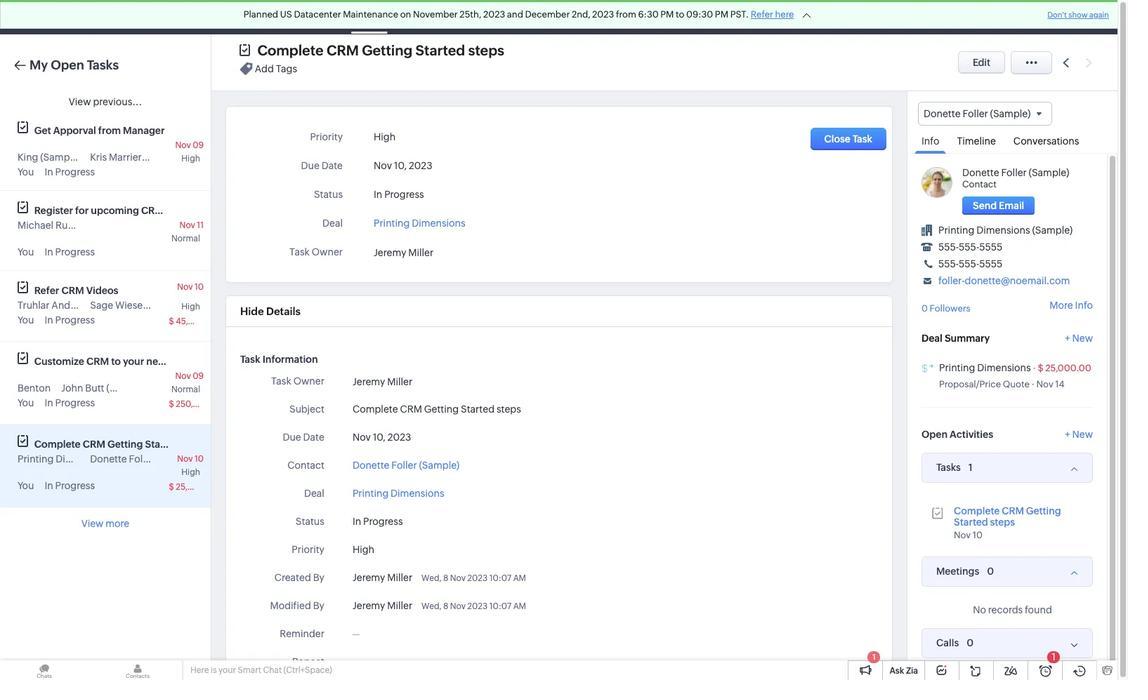 Task type: vqa. For each thing, say whether or not it's contained in the screenshot.


Task type: locate. For each thing, give the bounding box(es) containing it.
+ new
[[1065, 333, 1093, 344], [1065, 429, 1093, 440]]

progress for register for upcoming crm webinars
[[55, 247, 95, 258]]

deal summary
[[922, 333, 990, 344]]

your left needs
[[123, 356, 144, 367]]

dimensions
[[412, 218, 466, 229], [977, 225, 1030, 236], [977, 362, 1031, 374], [56, 454, 109, 465], [391, 488, 444, 500]]

Donette Foller (Sample) field
[[918, 102, 1053, 126]]

0 vertical spatial status
[[314, 189, 343, 200]]

chats image
[[0, 661, 89, 681]]

info
[[922, 136, 940, 147], [1075, 300, 1093, 312]]

refer right pst.
[[751, 9, 773, 20]]

printing for printing dimensions (sample) "link"
[[939, 225, 975, 236]]

0 vertical spatial new
[[1072, 333, 1093, 344]]

2 wed, 8 nov 2023 10:07 am from the top
[[422, 602, 526, 612]]

1 vertical spatial by
[[313, 601, 325, 612]]

complete crm getting started steps
[[257, 42, 504, 58], [353, 404, 521, 415]]

1 + new from the top
[[1065, 333, 1093, 344]]

task down task information
[[271, 376, 291, 387]]

1 vertical spatial task owner
[[271, 376, 325, 387]]

dimensions for the topmost the printing dimensions link
[[412, 218, 466, 229]]

contact down subject
[[288, 460, 325, 471]]

(sample) inside donette foller (sample) contact
[[1029, 167, 1070, 179]]

1 vertical spatial to
[[111, 356, 121, 367]]

1 vertical spatial ·
[[1032, 379, 1035, 390]]

10 up '45,000.00'
[[195, 282, 204, 292]]

to left 09:30
[[676, 9, 685, 20]]

(sample) inside michael ruta (sample) normal
[[78, 220, 119, 231]]

king (sample)
[[18, 152, 81, 163]]

0 vertical spatial wed,
[[422, 574, 442, 584]]

0 horizontal spatial refer
[[34, 285, 59, 296]]

10 down "complete crm getting started steps" link
[[973, 530, 983, 541]]

view up apporval
[[69, 96, 91, 107]]

wed, for modified by
[[422, 602, 442, 612]]

0 vertical spatial meetings
[[404, 12, 447, 23]]

by for modified by
[[313, 601, 325, 612]]

in progress for customize crm to your needs
[[45, 398, 95, 409]]

reports link
[[503, 0, 561, 34]]

foller-donette@noemail.com
[[939, 276, 1070, 287]]

task owner up details
[[290, 247, 343, 258]]

profile element
[[1046, 0, 1085, 34]]

wed, for created by
[[422, 574, 442, 584]]

zia
[[906, 667, 918, 677]]

and
[[507, 9, 523, 20]]

donette foller (sample) inside field
[[924, 108, 1031, 119]]

0 horizontal spatial to
[[111, 356, 121, 367]]

crm inside the 'register for upcoming crm webinars nov 11'
[[141, 205, 164, 216]]

info link
[[915, 126, 947, 154]]

high for kris marrier (sample)
[[181, 154, 200, 164]]

$ for customize crm to your needs
[[169, 400, 174, 410]]

1 vertical spatial +
[[1065, 429, 1070, 440]]

marrier
[[109, 152, 142, 163]]

nov 10, 2023
[[374, 160, 432, 171], [353, 432, 411, 443]]

5555 up foller-donette@noemail.com 'link'
[[980, 259, 1003, 270]]

1 vertical spatial new
[[1072, 429, 1093, 440]]

steps
[[468, 42, 504, 58], [497, 404, 521, 415], [182, 439, 207, 450], [990, 517, 1015, 528]]

previous...
[[93, 96, 142, 107]]

0 horizontal spatial 25,000.00
[[176, 483, 218, 492]]

2 8 from the top
[[443, 602, 448, 612]]

progress for refer crm videos
[[55, 315, 95, 326]]

normal up $ 250,000.00
[[171, 385, 200, 395]]

0 vertical spatial info
[[922, 136, 940, 147]]

to
[[676, 9, 685, 20], [111, 356, 121, 367]]

show
[[1069, 11, 1088, 19]]

more info
[[1050, 300, 1093, 312]]

to up john butt (sample) on the bottom left
[[111, 356, 121, 367]]

1 horizontal spatial to
[[676, 9, 685, 20]]

contact down "timeline"
[[962, 179, 997, 190]]

deals link
[[298, 0, 346, 34]]

0 horizontal spatial contact
[[288, 460, 325, 471]]

0 vertical spatial task owner
[[290, 247, 343, 258]]

1 vertical spatial normal
[[171, 385, 200, 395]]

1 vertical spatial 10,
[[373, 432, 386, 443]]

tasks up view previous...
[[87, 58, 119, 72]]

deal for the topmost the printing dimensions link
[[322, 218, 343, 229]]

0 vertical spatial nov 10, 2023
[[374, 160, 432, 171]]

0 vertical spatial 0
[[922, 304, 928, 314]]

4 you from the top
[[18, 398, 34, 409]]

your right is
[[219, 666, 236, 676]]

you for complete
[[18, 481, 34, 492]]

0 vertical spatial deal
[[322, 218, 343, 229]]

1 wed, from the top
[[422, 574, 442, 584]]

0 up records
[[987, 566, 994, 577]]

09 up webinars
[[193, 141, 204, 150]]

1 new from the top
[[1072, 333, 1093, 344]]

pm right 6:30
[[661, 9, 674, 20]]

signals image
[[934, 0, 960, 34]]

tasks
[[357, 12, 382, 23], [87, 58, 119, 72], [937, 462, 961, 474]]

crm inside the customize crm to your needs nov 09
[[86, 356, 109, 367]]

(ctrl+space)
[[284, 666, 332, 676]]

0 vertical spatial your
[[123, 356, 144, 367]]

progress for get apporval from manager
[[55, 167, 95, 178]]

1 horizontal spatial pm
[[715, 9, 729, 20]]

1 normal from the top
[[171, 234, 200, 244]]

0 horizontal spatial tasks
[[87, 58, 119, 72]]

status
[[314, 189, 343, 200], [296, 516, 325, 528]]

and
[[51, 300, 70, 311]]

1 wed, 8 nov 2023 10:07 am from the top
[[422, 574, 526, 584]]

0 horizontal spatial pm
[[661, 9, 674, 20]]

(sample)
[[990, 108, 1031, 119], [40, 152, 81, 163], [144, 152, 184, 163], [1029, 167, 1070, 179], [78, 220, 119, 231], [1032, 225, 1073, 236], [148, 300, 189, 311], [106, 383, 147, 394], [157, 454, 197, 465], [419, 460, 460, 471]]

task left information
[[240, 354, 260, 365]]

1 8 from the top
[[443, 574, 448, 584]]

normal down 11
[[171, 234, 200, 244]]

nov inside the 'register for upcoming crm webinars nov 11'
[[180, 221, 195, 230]]

1 horizontal spatial meetings
[[937, 566, 980, 578]]

2 by from the top
[[313, 601, 325, 612]]

ask zia
[[890, 667, 918, 677]]

1 vertical spatial am
[[513, 602, 526, 612]]

1 vertical spatial nov 10, 2023
[[353, 432, 411, 443]]

1 vertical spatial from
[[98, 125, 121, 136]]

0 vertical spatial by
[[313, 573, 325, 584]]

tags
[[276, 63, 297, 75]]

view left more
[[81, 518, 104, 530]]

contacts image
[[93, 661, 182, 681]]

0 vertical spatial 10,
[[394, 160, 407, 171]]

search image
[[905, 0, 934, 34]]

3 you from the top
[[18, 315, 34, 326]]

0 horizontal spatial info
[[922, 136, 940, 147]]

open left activities
[[922, 429, 948, 440]]

0 down no
[[967, 638, 974, 649]]

0 vertical spatial + new
[[1065, 333, 1093, 344]]

1 vertical spatial your
[[219, 666, 236, 676]]

michael
[[18, 220, 54, 231]]

0 vertical spatial tasks
[[357, 12, 382, 23]]

refer up and on the left top of page
[[34, 285, 59, 296]]

am for created by
[[513, 574, 526, 584]]

meetings up no
[[937, 566, 980, 578]]

in progress for complete crm getting started steps
[[45, 481, 95, 492]]

tasks down open activities
[[937, 462, 961, 474]]

information
[[262, 354, 318, 365]]

donette@noemail.com
[[965, 276, 1070, 287]]

0 vertical spatial ·
[[1033, 363, 1036, 374]]

register for upcoming crm webinars nov 11
[[34, 205, 210, 230]]

donette inside donette foller (sample) contact
[[962, 167, 999, 179]]

8 for created by
[[443, 574, 448, 584]]

printing for the topmost the printing dimensions link
[[374, 218, 410, 229]]

1 horizontal spatial donette foller (sample)
[[353, 460, 460, 471]]

pst.
[[730, 9, 749, 20]]

info left "timeline"
[[922, 136, 940, 147]]

10 up $ 25,000.00
[[195, 455, 204, 464]]

progress
[[55, 167, 95, 178], [384, 189, 424, 200], [55, 247, 95, 258], [55, 315, 95, 326], [55, 398, 95, 409], [55, 481, 95, 492], [363, 516, 403, 528]]

0 horizontal spatial from
[[98, 125, 121, 136]]

your inside the customize crm to your needs nov 09
[[123, 356, 144, 367]]

0 vertical spatial 5555
[[980, 242, 1003, 253]]

create menu image
[[870, 0, 905, 34]]

you for get
[[18, 167, 34, 178]]

date
[[322, 160, 343, 171], [303, 432, 325, 443]]

0 vertical spatial am
[[513, 574, 526, 584]]

1 vertical spatial wed,
[[422, 602, 442, 612]]

1 555-555-5555 from the top
[[939, 242, 1003, 253]]

0 left the followers
[[922, 304, 928, 314]]

normal inside michael ruta (sample) normal
[[171, 234, 200, 244]]

25,000.00
[[1046, 363, 1091, 374], [176, 483, 218, 492]]

in for complete crm getting started steps
[[45, 481, 53, 492]]

1 horizontal spatial 10,
[[394, 160, 407, 171]]

2 vertical spatial printing dimensions link
[[353, 487, 444, 502]]

10:07 for modified by
[[489, 602, 512, 612]]

14
[[1055, 379, 1065, 390]]

analytics
[[572, 12, 614, 23]]

1 by from the top
[[313, 573, 325, 584]]

1 horizontal spatial donette foller (sample) link
[[962, 167, 1070, 179]]

wed, 8 nov 2023 10:07 am for modified by
[[422, 602, 526, 612]]

details
[[266, 306, 301, 318]]

2 09 from the top
[[193, 372, 204, 381]]

crm
[[34, 10, 62, 25], [327, 42, 359, 58], [141, 205, 164, 216], [61, 285, 84, 296], [86, 356, 109, 367], [400, 404, 422, 415], [83, 439, 105, 450], [1002, 506, 1024, 517]]

1 vertical spatial complete crm getting started steps nov 10
[[954, 506, 1061, 541]]

2023
[[483, 9, 505, 20], [592, 9, 614, 20], [409, 160, 432, 171], [388, 432, 411, 443], [467, 574, 488, 584], [467, 602, 488, 612]]

marketplace element
[[989, 0, 1018, 34]]

0 vertical spatial from
[[616, 9, 636, 20]]

pm left pst.
[[715, 9, 729, 20]]

reminder
[[280, 629, 325, 640]]

1 vertical spatial calls
[[937, 638, 959, 649]]

1 09 from the top
[[193, 141, 204, 150]]

8
[[443, 574, 448, 584], [443, 602, 448, 612]]

1 vertical spatial owner
[[293, 376, 325, 387]]

don't
[[1048, 11, 1067, 19]]

1 vertical spatial date
[[303, 432, 325, 443]]

meetings link
[[393, 0, 458, 34]]

0 vertical spatial priority
[[310, 131, 343, 143]]

1 horizontal spatial 1
[[969, 462, 973, 473]]

truhlar down 'refer crm videos'
[[72, 300, 104, 311]]

2 5555 from the top
[[980, 259, 1003, 270]]

records
[[988, 605, 1023, 616]]

close task link
[[810, 128, 887, 150]]

hide
[[240, 306, 264, 318]]

in progress for register for upcoming crm webinars
[[45, 247, 95, 258]]

2 you from the top
[[18, 247, 34, 258]]

0 horizontal spatial open
[[51, 58, 84, 72]]

in for customize crm to your needs
[[45, 398, 53, 409]]

0 vertical spatial to
[[676, 9, 685, 20]]

0 vertical spatial complete crm getting started steps
[[257, 42, 504, 58]]

task owner down information
[[271, 376, 325, 387]]

previous record image
[[1063, 58, 1069, 67]]

2 vertical spatial 0
[[967, 638, 974, 649]]

0 vertical spatial wed, 8 nov 2023 10:07 am
[[422, 574, 526, 584]]

printing dimensions (sample) link
[[939, 225, 1073, 236]]

task up details
[[290, 247, 310, 258]]

1 vertical spatial info
[[1075, 300, 1093, 312]]

1 you from the top
[[18, 167, 34, 178]]

smart
[[238, 666, 261, 676]]

0 vertical spatial 09
[[193, 141, 204, 150]]

progress for customize crm to your needs
[[55, 398, 95, 409]]

you
[[18, 167, 34, 178], [18, 247, 34, 258], [18, 315, 34, 326], [18, 398, 34, 409], [18, 481, 34, 492]]

john
[[61, 383, 83, 394]]

printing dimensions · $ 25,000.00 proposal/price quote · nov 14
[[939, 362, 1091, 390]]

planned
[[244, 9, 278, 20]]

customize
[[34, 356, 84, 367]]

kris marrier (sample)
[[90, 152, 184, 163]]

1 vertical spatial refer
[[34, 285, 59, 296]]

(sample) inside field
[[990, 108, 1031, 119]]

0 vertical spatial view
[[69, 96, 91, 107]]

0 vertical spatial +
[[1065, 333, 1070, 344]]

by right modified
[[313, 601, 325, 612]]

repeat
[[292, 657, 325, 668]]

1 vertical spatial 09
[[193, 372, 204, 381]]

1 vertical spatial status
[[296, 516, 325, 528]]

meetings left the 25th,
[[404, 12, 447, 23]]

view for view more
[[81, 518, 104, 530]]

sage wieser (sample)
[[90, 300, 189, 311]]

by right created
[[313, 573, 325, 584]]

5 you from the top
[[18, 481, 34, 492]]

1 vertical spatial 8
[[443, 602, 448, 612]]

11
[[197, 221, 204, 230]]

deal for the bottommost the printing dimensions link
[[304, 488, 325, 500]]

2 wed, from the top
[[422, 602, 442, 612]]

refer here link
[[751, 9, 794, 20]]

1 vertical spatial priority
[[292, 544, 325, 556]]

1 vertical spatial open
[[922, 429, 948, 440]]

2 horizontal spatial donette foller (sample)
[[924, 108, 1031, 119]]

0 vertical spatial contact
[[962, 179, 997, 190]]

0 vertical spatial normal
[[171, 234, 200, 244]]

from up kris
[[98, 125, 121, 136]]

0 horizontal spatial complete crm getting started steps nov 10
[[34, 439, 207, 464]]

my
[[30, 58, 48, 72]]

crm link
[[11, 10, 62, 25]]

0 horizontal spatial donette foller (sample)
[[90, 454, 197, 465]]

in progress for refer crm videos
[[45, 315, 95, 326]]

0 horizontal spatial truhlar
[[18, 300, 49, 311]]

from left 6:30
[[616, 9, 636, 20]]

foller inside donette foller (sample) field
[[963, 108, 988, 119]]

1 horizontal spatial calls
[[937, 638, 959, 649]]

2 555-555-5555 from the top
[[939, 259, 1003, 270]]

don't show again link
[[1048, 11, 1109, 19]]

2 am from the top
[[513, 602, 526, 612]]

no
[[973, 605, 986, 616]]

10:07 for created by
[[489, 574, 512, 584]]

2 horizontal spatial 0
[[987, 566, 994, 577]]

1 horizontal spatial 25,000.00
[[1046, 363, 1091, 374]]

0 vertical spatial due
[[301, 160, 320, 171]]

$ inside printing dimensions · $ 25,000.00 proposal/price quote · nov 14
[[1038, 363, 1044, 374]]

1 10:07 from the top
[[489, 574, 512, 584]]

is
[[211, 666, 217, 676]]

0 horizontal spatial 0
[[922, 304, 928, 314]]

09 up the '250,000.00'
[[193, 372, 204, 381]]

high for sage wieser (sample)
[[181, 302, 200, 312]]

2 10:07 from the top
[[489, 602, 512, 612]]

deal
[[322, 218, 343, 229], [922, 333, 943, 344], [304, 488, 325, 500]]

truhlar left and on the left top of page
[[18, 300, 49, 311]]

getting
[[362, 42, 413, 58], [424, 404, 459, 415], [107, 439, 143, 450], [1026, 506, 1061, 517]]

5555 down printing dimensions (sample)
[[980, 242, 1003, 253]]

info right "more"
[[1075, 300, 1093, 312]]

miller
[[408, 248, 434, 259], [387, 376, 412, 388], [387, 573, 412, 584], [387, 601, 412, 612]]

you for register
[[18, 247, 34, 258]]

1 am from the top
[[513, 574, 526, 584]]

1 vertical spatial donette foller (sample) link
[[353, 459, 460, 474]]

tasks left on
[[357, 12, 382, 23]]

0 horizontal spatial your
[[123, 356, 144, 367]]

open right my
[[51, 58, 84, 72]]

8 for modified by
[[443, 602, 448, 612]]

printing dimensions link
[[374, 214, 466, 229], [939, 362, 1031, 374], [353, 487, 444, 502]]

1 horizontal spatial contact
[[962, 179, 997, 190]]

progress for complete crm getting started steps
[[55, 481, 95, 492]]

foller
[[963, 108, 988, 119], [1001, 167, 1027, 179], [129, 454, 155, 465], [392, 460, 417, 471]]

nov inside get apporval from manager nov 09
[[175, 141, 191, 150]]

timeline link
[[950, 126, 1003, 153]]

None button
[[962, 197, 1035, 215]]

in progress
[[45, 167, 95, 178], [374, 189, 424, 200], [45, 247, 95, 258], [45, 315, 95, 326], [45, 398, 95, 409], [45, 481, 95, 492], [353, 516, 403, 528]]

1 vertical spatial wed, 8 nov 2023 10:07 am
[[422, 602, 526, 612]]

1 vertical spatial 0
[[987, 566, 994, 577]]

webinars
[[166, 205, 210, 216]]

1 truhlar from the left
[[18, 300, 49, 311]]

by for created by
[[313, 573, 325, 584]]

1
[[969, 462, 973, 473], [1052, 652, 1056, 663], [873, 653, 876, 662]]

customize crm to your needs nov 09
[[34, 356, 204, 381]]



Task type: describe. For each thing, give the bounding box(es) containing it.
ruta
[[55, 220, 76, 231]]

1 horizontal spatial refer
[[751, 9, 773, 20]]

2 new from the top
[[1072, 429, 1093, 440]]

again
[[1090, 11, 1109, 19]]

2 vertical spatial printing dimensions
[[353, 488, 444, 500]]

2 vertical spatial tasks
[[937, 462, 961, 474]]

0 horizontal spatial donette foller (sample) link
[[353, 459, 460, 474]]

ask
[[890, 667, 904, 677]]

subject
[[290, 404, 325, 415]]

45,000.00
[[176, 317, 219, 327]]

edit button
[[958, 51, 1005, 74]]

conversations
[[1014, 136, 1079, 147]]

get apporval from manager nov 09
[[34, 125, 204, 150]]

tasks link
[[346, 0, 393, 34]]

1 vertical spatial meetings
[[937, 566, 980, 578]]

on
[[400, 9, 411, 20]]

1 pm from the left
[[661, 9, 674, 20]]

get
[[34, 125, 51, 136]]

more
[[106, 518, 129, 530]]

1 vertical spatial printing dimensions link
[[939, 362, 1031, 374]]

$ for complete crm getting started steps
[[169, 483, 174, 492]]

michael ruta (sample) normal
[[18, 220, 200, 244]]

foller inside donette foller (sample) contact
[[1001, 167, 1027, 179]]

0 vertical spatial owner
[[312, 247, 343, 258]]

am for modified by
[[513, 602, 526, 612]]

to inside the customize crm to your needs nov 09
[[111, 356, 121, 367]]

0 vertical spatial complete crm getting started steps nov 10
[[34, 439, 207, 464]]

you for customize
[[18, 398, 34, 409]]

planned us datacenter maintenance on november 25th, 2023 and december 2nd, 2023 from 6:30 pm to 09:30 pm pst. refer here
[[244, 9, 794, 20]]

reports
[[514, 12, 550, 23]]

0 horizontal spatial meetings
[[404, 12, 447, 23]]

view previous...
[[69, 96, 142, 107]]

1 vertical spatial 10
[[195, 455, 204, 464]]

2 + new from the top
[[1065, 429, 1093, 440]]

created
[[274, 573, 311, 584]]

wed, 8 nov 2023 10:07 am for created by
[[422, 574, 526, 584]]

add tags
[[255, 63, 297, 75]]

don't show again
[[1048, 11, 1109, 19]]

2 vertical spatial 10
[[973, 530, 983, 541]]

dimensions inside printing dimensions · $ 25,000.00 proposal/price quote · nov 14
[[977, 362, 1031, 374]]

in for get apporval from manager
[[45, 167, 53, 178]]

2 horizontal spatial 1
[[1052, 652, 1056, 663]]

from inside get apporval from manager nov 09
[[98, 125, 121, 136]]

1 vertical spatial printing dimensions
[[18, 454, 109, 465]]

proposal/price
[[939, 379, 1001, 390]]

videos
[[86, 285, 118, 296]]

2 + from the top
[[1065, 429, 1070, 440]]

trial
[[832, 6, 850, 17]]

contact inside donette foller (sample) contact
[[962, 179, 997, 190]]

printing for the bottommost the printing dimensions link
[[353, 488, 389, 500]]

deals
[[309, 12, 334, 23]]

truhlar and truhlar attys
[[18, 300, 130, 311]]

0 vertical spatial due date
[[301, 160, 343, 171]]

1 horizontal spatial complete crm getting started steps nov 10
[[954, 506, 1061, 541]]

apporval
[[53, 125, 96, 136]]

task information
[[240, 354, 318, 365]]

next record image
[[1086, 58, 1095, 67]]

new inside "+ new" link
[[1072, 333, 1093, 344]]

printing dimensions (sample)
[[939, 225, 1073, 236]]

setup element
[[1018, 0, 1046, 34]]

complete crm getting started steps link
[[954, 506, 1061, 528]]

butt
[[85, 383, 104, 394]]

projects link
[[686, 0, 746, 34]]

dimensions for printing dimensions (sample) "link"
[[977, 225, 1030, 236]]

services
[[636, 12, 675, 23]]

0 vertical spatial printing dimensions
[[374, 218, 466, 229]]

25th,
[[460, 9, 481, 20]]

sage
[[90, 300, 113, 311]]

my open tasks
[[30, 58, 119, 72]]

no records found
[[973, 605, 1052, 616]]

09 inside the customize crm to your needs nov 09
[[193, 372, 204, 381]]

1 vertical spatial tasks
[[87, 58, 119, 72]]

here
[[190, 666, 209, 676]]

250,000.00
[[176, 400, 224, 410]]

enterprise-
[[786, 6, 832, 17]]

1 vertical spatial contact
[[288, 460, 325, 471]]

$ 45,000.00
[[169, 317, 219, 327]]

1 5555 from the top
[[980, 242, 1003, 253]]

in for refer crm videos
[[45, 315, 53, 326]]

manager
[[123, 125, 165, 136]]

0 vertical spatial open
[[51, 58, 84, 72]]

6:30
[[638, 9, 659, 20]]

foller-
[[939, 276, 965, 287]]

$ for refer crm videos
[[169, 317, 174, 327]]

$ 250,000.00
[[169, 400, 224, 410]]

0 for calls
[[967, 638, 974, 649]]

activities
[[950, 429, 993, 440]]

0 vertical spatial date
[[322, 160, 343, 171]]

view for view previous...
[[69, 96, 91, 107]]

0 vertical spatial calls
[[469, 12, 491, 23]]

nov 10
[[177, 282, 204, 292]]

2nd,
[[572, 9, 590, 20]]

donette inside field
[[924, 108, 961, 119]]

upgrade
[[798, 18, 838, 27]]

+ new link
[[1065, 333, 1093, 351]]

king
[[18, 152, 38, 163]]

1 + from the top
[[1065, 333, 1070, 344]]

25,000.00 inside printing dimensions · $ 25,000.00 proposal/price quote · nov 14
[[1046, 363, 1091, 374]]

accounts link
[[232, 0, 298, 34]]

profile image
[[1055, 6, 1077, 28]]

attys
[[106, 300, 130, 311]]

more info link
[[1050, 300, 1093, 312]]

09:30
[[686, 9, 713, 20]]

0 followers
[[922, 304, 971, 314]]

09 inside get apporval from manager nov 09
[[193, 141, 204, 150]]

0 vertical spatial donette foller (sample) link
[[962, 167, 1070, 179]]

upcoming
[[91, 205, 139, 216]]

maintenance
[[343, 9, 398, 20]]

dimensions for the bottommost the printing dimensions link
[[391, 488, 444, 500]]

0 vertical spatial 10
[[195, 282, 204, 292]]

in for register for upcoming crm webinars
[[45, 247, 53, 258]]

printing inside printing dimensions · $ 25,000.00 proposal/price quote · nov 14
[[939, 362, 975, 374]]

0 horizontal spatial 10,
[[373, 432, 386, 443]]

nov inside the customize crm to your needs nov 09
[[175, 372, 191, 381]]

found
[[1025, 605, 1052, 616]]

1 horizontal spatial from
[[616, 9, 636, 20]]

1 vertical spatial due
[[283, 432, 301, 443]]

2 truhlar from the left
[[72, 300, 104, 311]]

more
[[1050, 300, 1073, 312]]

0 for meetings
[[987, 566, 994, 577]]

donette foller (sample) contact
[[962, 167, 1070, 190]]

kris
[[90, 152, 107, 163]]

0 horizontal spatial 1
[[873, 653, 876, 662]]

november
[[413, 9, 458, 20]]

modified
[[270, 601, 311, 612]]

1 horizontal spatial open
[[922, 429, 948, 440]]

open activities
[[922, 429, 993, 440]]

nov inside printing dimensions · $ 25,000.00 proposal/price quote · nov 14
[[1037, 379, 1054, 390]]

1 vertical spatial due date
[[283, 432, 325, 443]]

chat
[[263, 666, 282, 676]]

1 vertical spatial complete crm getting started steps
[[353, 404, 521, 415]]

task right the close
[[853, 133, 873, 145]]

us
[[280, 9, 292, 20]]

close task
[[824, 133, 873, 145]]

refer crm videos
[[34, 285, 118, 296]]

1 vertical spatial deal
[[922, 333, 943, 344]]

2 normal from the top
[[171, 385, 200, 395]]

analytics link
[[561, 0, 625, 34]]

high for donette foller (sample)
[[181, 468, 200, 478]]

2 pm from the left
[[715, 9, 729, 20]]

john butt (sample)
[[61, 383, 147, 394]]

hide details link
[[240, 306, 301, 318]]

summary
[[945, 333, 990, 344]]

modified by
[[270, 601, 325, 612]]

register
[[34, 205, 73, 216]]

1 horizontal spatial tasks
[[357, 12, 382, 23]]

1 vertical spatial 25,000.00
[[176, 483, 218, 492]]

0 vertical spatial printing dimensions link
[[374, 214, 466, 229]]

in progress for get apporval from manager
[[45, 167, 95, 178]]

datacenter
[[294, 9, 341, 20]]



